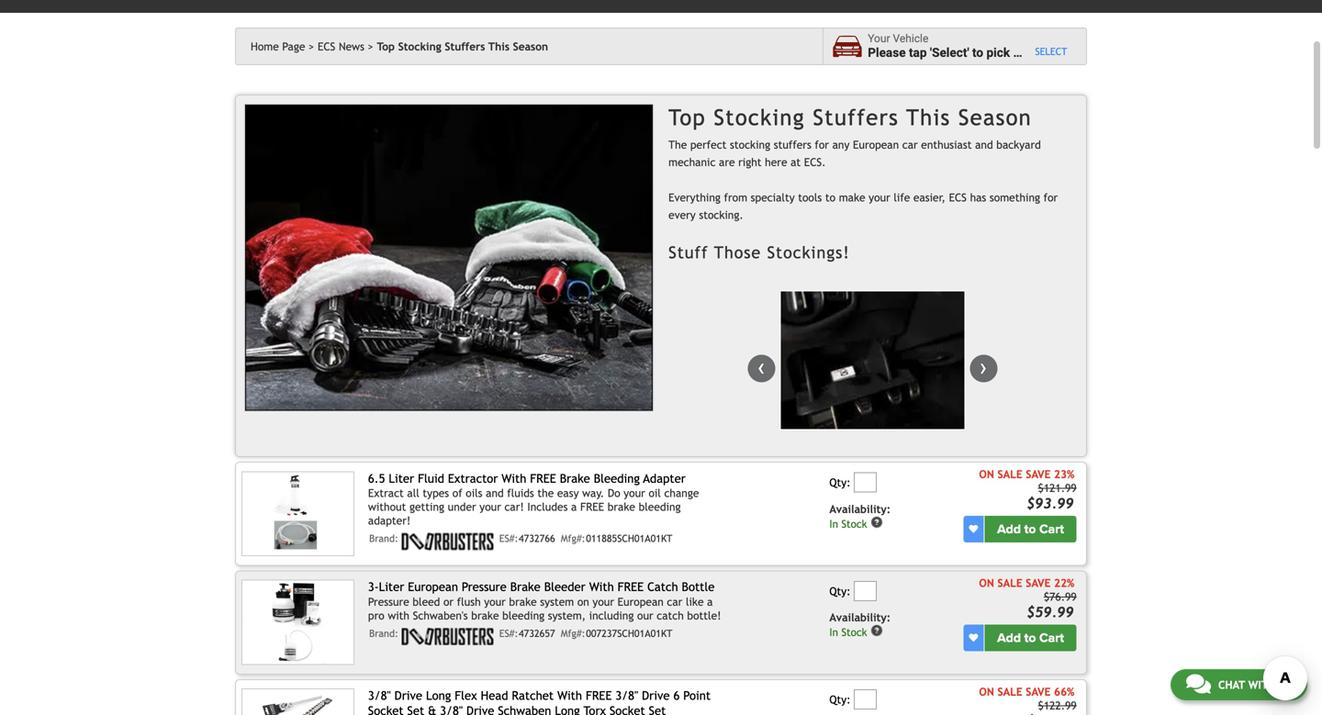 Task type: describe. For each thing, give the bounding box(es) containing it.
car!
[[505, 501, 524, 513]]

1 socket from the left
[[368, 704, 404, 715]]

easy
[[557, 487, 579, 500]]

$121.99
[[1038, 482, 1077, 495]]

6.5 liter fluid extractor with free brake bleeding adapter link
[[368, 471, 686, 486]]

on for $59.99
[[979, 577, 995, 590]]

0 horizontal spatial drive
[[395, 689, 423, 703]]

1 vertical spatial top stocking stuffers this season
[[669, 105, 1032, 130]]

to down the $59.99
[[1025, 630, 1036, 646]]

on
[[578, 596, 589, 608]]

1 horizontal spatial stuffers
[[813, 105, 899, 130]]

liter for $59.99
[[379, 580, 404, 594]]

3 qty: from the top
[[830, 694, 851, 706]]

stocking
[[730, 138, 771, 151]]

car inside the perfect stocking stuffers for any european car enthusiast and backyard mechanic are right here at ecs.
[[903, 138, 918, 151]]

brake inside 6.5 liter fluid extractor with free brake bleeding adapter extract all types of oils and fluids the easy way. do your oil change without getting under your car! includes a free brake bleeding adapter!
[[560, 471, 590, 486]]

0 vertical spatial long
[[426, 689, 451, 703]]

add to cart for $93.99
[[997, 521, 1064, 537]]

011885sch01a01kt
[[586, 533, 673, 545]]

fluids
[[507, 487, 534, 500]]

0 horizontal spatial 3/8"
[[368, 689, 391, 703]]

question sign image for $59.99
[[871, 625, 884, 638]]

ratchet
[[512, 689, 554, 703]]

add to wish list image
[[969, 525, 978, 534]]

a inside 3-liter european pressure brake bleeder with free catch bottle pressure bleed or flush your brake system on your european car like a pro with schwaben's brake bleeding system, including our catch bottle!
[[707, 596, 713, 608]]

stockings!
[[767, 243, 850, 262]]

doorbusters - corporate logo image for $59.99
[[402, 628, 494, 646]]

$122.99
[[1038, 699, 1077, 712]]

system
[[540, 596, 574, 608]]

way.
[[582, 487, 605, 500]]

es#4732852 - 005981sch01a01kt - 3/8" drive long flex head ratchet with free 3/8" drive 6 point socket set & 3/8" drive schwaben long torx socket set - a satin chrome kit including a 3/8-inch drive ratchet and free 3/8-inch 6 point socket set and free 3/8-inch drive long torx socket set! - doorbusters - audi bmw volkswagen mercedes benz mini porsche image
[[242, 689, 355, 715]]

stuffers
[[774, 138, 812, 151]]

with up on
[[589, 580, 614, 594]]

extract
[[368, 487, 404, 500]]

catch
[[657, 609, 684, 622]]

cart for $59.99
[[1040, 630, 1064, 646]]

availability: for $59.99
[[830, 611, 891, 624]]

our
[[637, 609, 654, 622]]

stock for $93.99
[[842, 518, 867, 530]]

›
[[980, 355, 988, 379]]

page
[[282, 40, 305, 53]]

add for $59.99
[[997, 630, 1021, 646]]

your left oil in the left of the page
[[624, 487, 645, 500]]

sale inside on sale save 66% $122.99
[[998, 686, 1023, 698]]

1 vertical spatial top
[[669, 105, 706, 130]]

3/8" drive long flex head ratchet with free 3/8" drive 6 point socket set & 3/8" drive schwaben long torx socket set link
[[368, 689, 711, 715]]

0 horizontal spatial this
[[488, 40, 510, 53]]

do
[[608, 487, 621, 500]]

vehicle
[[893, 32, 929, 45]]

flex
[[455, 689, 477, 703]]

save for $59.99
[[1026, 577, 1051, 590]]

backyard
[[997, 138, 1041, 151]]

add to cart button for $59.99
[[985, 625, 1077, 651]]

a inside your vehicle please tap 'select' to pick a vehicle
[[1013, 46, 1020, 60]]

us
[[1279, 679, 1292, 692]]

adapter!
[[368, 514, 411, 527]]

with inside 3/8" drive long flex head ratchet with free 3/8" drive 6 point socket set & 3/8" drive schwaben long torx socket set
[[557, 689, 582, 703]]

free up the
[[530, 471, 556, 486]]

bleeding inside 6.5 liter fluid extractor with free brake bleeding adapter extract all types of oils and fluids the easy way. do your oil change without getting under your car! includes a free brake bleeding adapter!
[[639, 501, 681, 513]]

select
[[1035, 46, 1068, 57]]

home page link
[[251, 40, 314, 53]]

0 horizontal spatial top
[[377, 40, 395, 53]]

catch
[[648, 580, 678, 594]]

3/8" drive long flex head ratchet with free 3/8" drive 6 point socket set & 3/8" drive schwaben long torx socket set
[[368, 689, 711, 715]]

oil
[[649, 487, 661, 500]]

2 horizontal spatial 3/8"
[[616, 689, 638, 703]]

system,
[[548, 609, 586, 622]]

4732766
[[519, 533, 555, 545]]

select link
[[1035, 46, 1068, 58]]

liter for $93.99
[[389, 471, 414, 486]]

0 horizontal spatial top stocking stuffers this season
[[377, 40, 548, 53]]

1 vertical spatial season
[[959, 105, 1032, 130]]

make
[[839, 191, 866, 204]]

cart for $93.99
[[1040, 521, 1064, 537]]

1 vertical spatial brake
[[509, 596, 537, 608]]

in for $59.99
[[830, 627, 838, 639]]

schwaben
[[498, 704, 551, 715]]

sale for $93.99
[[998, 468, 1023, 481]]

without
[[368, 501, 406, 513]]

please
[[868, 46, 906, 60]]

stock for $59.99
[[842, 627, 867, 639]]

your
[[868, 32, 890, 45]]

6.5
[[368, 471, 385, 486]]

bleeding
[[594, 471, 640, 486]]

on sale save 22% $76.99 $59.99
[[979, 577, 1077, 621]]

to inside everything from specialty tools to make your life easier, ecs has something for every stocking.
[[826, 191, 836, 204]]

es#: for $59.99
[[499, 628, 518, 640]]

$93.99
[[1027, 496, 1074, 512]]

1 horizontal spatial pressure
[[462, 580, 507, 594]]

on sale save 23% $121.99 $93.99
[[979, 468, 1077, 512]]

brake inside 3-liter european pressure brake bleeder with free catch bottle pressure bleed or flush your brake system on your european car like a pro with schwaben's brake bleeding system, including our catch bottle!
[[510, 580, 541, 594]]

save inside on sale save 66% $122.99
[[1026, 686, 1051, 698]]

› link
[[970, 355, 998, 382]]

at
[[791, 156, 801, 169]]

to down the $93.99
[[1025, 521, 1036, 537]]

free inside 3/8" drive long flex head ratchet with free 3/8" drive 6 point socket set & 3/8" drive schwaben long torx socket set
[[586, 689, 612, 703]]

for inside everything from specialty tools to make your life easier, ecs has something for every stocking.
[[1044, 191, 1058, 204]]

mfg#: for $93.99
[[561, 533, 586, 545]]

availability: in stock for $93.99
[[830, 503, 891, 530]]

and inside 6.5 liter fluid extractor with free brake bleeding adapter extract all types of oils and fluids the easy way. do your oil change without getting under your car! includes a free brake bleeding adapter!
[[486, 487, 504, 500]]

0 horizontal spatial stuffers
[[445, 40, 485, 53]]

includes
[[528, 501, 568, 513]]

your right flush
[[484, 596, 506, 608]]

life
[[894, 191, 910, 204]]

'select'
[[930, 46, 970, 60]]

ecs inside everything from specialty tools to make your life easier, ecs has something for every stocking.
[[949, 191, 967, 204]]

2 socket from the left
[[610, 704, 645, 715]]

1 horizontal spatial 3/8"
[[440, 704, 463, 715]]

enthusiast
[[921, 138, 972, 151]]

1 vertical spatial this
[[907, 105, 951, 130]]

or
[[444, 596, 454, 608]]

add for $93.99
[[997, 521, 1021, 537]]

6
[[674, 689, 680, 703]]

everything from specialty tools to make your life easier, ecs has something for every stocking.
[[669, 191, 1058, 221]]

vehicle
[[1023, 46, 1063, 60]]

oils
[[466, 487, 483, 500]]

free down "way."
[[580, 501, 604, 513]]

tap
[[909, 46, 927, 60]]

‹
[[758, 355, 765, 379]]

bottle
[[682, 580, 715, 594]]

fluid
[[418, 471, 444, 486]]

es#4732766 - 011885sch01a01kt - 6.5 liter fluid extractor with free brake bleeding adapter - extract all types of oils and fluids the easy way. do your oil change without getting under your car! includes a free brake bleeding adapter! - doorbusters - audi bmw volkswagen mercedes benz mini porsche image
[[242, 471, 355, 557]]

mfg#: for $59.99
[[561, 628, 586, 640]]

3-liter european pressure brake bleeder with free catch bottle pressure bleed or flush your brake system on your european car like a pro with schwaben's brake bleeding system, including our catch bottle!
[[368, 580, 721, 622]]

are
[[719, 156, 735, 169]]

1 set from the left
[[407, 704, 424, 715]]

chat
[[1219, 679, 1245, 692]]

pro
[[368, 609, 385, 622]]

on for $93.99
[[979, 468, 995, 481]]

chat with us
[[1219, 679, 1292, 692]]

bleed
[[413, 596, 440, 608]]



Task type: locate. For each thing, give the bounding box(es) containing it.
brand: for $59.99
[[369, 628, 399, 640]]

1 vertical spatial for
[[1044, 191, 1058, 204]]

2 stock from the top
[[842, 627, 867, 639]]

availability: in stock for $59.99
[[830, 611, 891, 639]]

car inside 3-liter european pressure brake bleeder with free catch bottle pressure bleed or flush your brake system on your european car like a pro with schwaben's brake bleeding system, including our catch bottle!
[[667, 596, 683, 608]]

doorbusters - corporate logo image down the schwaben's
[[402, 628, 494, 646]]

2 availability: from the top
[[830, 611, 891, 624]]

doorbusters - corporate logo image
[[402, 533, 494, 551], [402, 628, 494, 646]]

brand: down adapter!
[[369, 533, 399, 545]]

for inside the perfect stocking stuffers for any european car enthusiast and backyard mechanic are right here at ecs.
[[815, 138, 829, 151]]

66%
[[1054, 686, 1075, 698]]

2 on from the top
[[979, 577, 995, 590]]

add to cart down the $93.99
[[997, 521, 1064, 537]]

1 vertical spatial pressure
[[368, 596, 409, 608]]

european up bleed in the left of the page
[[408, 580, 458, 594]]

1 doorbusters - corporate logo image from the top
[[402, 533, 494, 551]]

es#: 4732766 mfg#: 011885sch01a01kt
[[499, 533, 673, 545]]

1 mfg#: from the top
[[561, 533, 586, 545]]

0 vertical spatial add to cart
[[997, 521, 1064, 537]]

something
[[990, 191, 1041, 204]]

the
[[538, 487, 554, 500]]

availability:
[[830, 503, 891, 515], [830, 611, 891, 624]]

schwaben's
[[413, 609, 468, 622]]

liter up pro
[[379, 580, 404, 594]]

1 vertical spatial ecs
[[949, 191, 967, 204]]

0 vertical spatial stocking
[[398, 40, 442, 53]]

2 horizontal spatial european
[[853, 138, 899, 151]]

and
[[975, 138, 993, 151], [486, 487, 504, 500]]

and left backyard
[[975, 138, 993, 151]]

and inside the perfect stocking stuffers for any european car enthusiast and backyard mechanic are right here at ecs.
[[975, 138, 993, 151]]

perfect
[[691, 138, 727, 151]]

sale left 22%
[[998, 577, 1023, 590]]

2 sale from the top
[[998, 577, 1023, 590]]

brake inside 6.5 liter fluid extractor with free brake bleeding adapter extract all types of oils and fluids the easy way. do your oil change without getting under your car! includes a free brake bleeding adapter!
[[608, 501, 636, 513]]

1 es#: from the top
[[499, 533, 518, 545]]

save inside on sale save 22% $76.99 $59.99
[[1026, 577, 1051, 590]]

bleeding inside 3-liter european pressure brake bleeder with free catch bottle pressure bleed or flush your brake system on your european car like a pro with schwaben's brake bleeding system, including our catch bottle!
[[502, 609, 545, 622]]

mfg#:
[[561, 533, 586, 545], [561, 628, 586, 640]]

0 vertical spatial and
[[975, 138, 993, 151]]

pressure up flush
[[462, 580, 507, 594]]

brand: for $93.99
[[369, 533, 399, 545]]

0 vertical spatial european
[[853, 138, 899, 151]]

top
[[377, 40, 395, 53], [669, 105, 706, 130]]

0 vertical spatial on
[[979, 468, 995, 481]]

0 vertical spatial top stocking stuffers this season
[[377, 40, 548, 53]]

1 vertical spatial availability: in stock
[[830, 611, 891, 639]]

cart down the $59.99
[[1040, 630, 1064, 646]]

1 horizontal spatial this
[[907, 105, 951, 130]]

the perfect stocking stuffers for any european car enthusiast and backyard mechanic are right here at ecs.
[[669, 138, 1041, 169]]

1 vertical spatial add
[[997, 630, 1021, 646]]

0 vertical spatial a
[[1013, 46, 1020, 60]]

1 question sign image from the top
[[871, 516, 884, 529]]

1 vertical spatial liter
[[379, 580, 404, 594]]

set right torx
[[649, 704, 666, 715]]

2 save from the top
[[1026, 577, 1051, 590]]

0 horizontal spatial brake
[[510, 580, 541, 594]]

add to cart
[[997, 521, 1064, 537], [997, 630, 1064, 646]]

1 vertical spatial sale
[[998, 577, 1023, 590]]

0 horizontal spatial socket
[[368, 704, 404, 715]]

for up ecs.
[[815, 138, 829, 151]]

$76.99
[[1044, 591, 1077, 604]]

2 vertical spatial brake
[[471, 609, 499, 622]]

2 in from the top
[[830, 627, 838, 639]]

brand: down pro
[[369, 628, 399, 640]]

0 vertical spatial pressure
[[462, 580, 507, 594]]

1 horizontal spatial european
[[618, 596, 664, 608]]

0 vertical spatial stock
[[842, 518, 867, 530]]

1 vertical spatial european
[[408, 580, 458, 594]]

es#: for $93.99
[[499, 533, 518, 545]]

top up the
[[669, 105, 706, 130]]

1 vertical spatial availability:
[[830, 611, 891, 624]]

for right something
[[1044, 191, 1058, 204]]

2 add to cart from the top
[[997, 630, 1064, 646]]

stock
[[842, 518, 867, 530], [842, 627, 867, 639]]

0 horizontal spatial pressure
[[368, 596, 409, 608]]

specialty
[[751, 191, 795, 204]]

pressure
[[462, 580, 507, 594], [368, 596, 409, 608]]

your down oils
[[480, 501, 501, 513]]

1 availability: in stock from the top
[[830, 503, 891, 530]]

brake up easy
[[560, 471, 590, 486]]

007237sch01a01kt
[[586, 628, 673, 640]]

3 sale from the top
[[998, 686, 1023, 698]]

set
[[407, 704, 424, 715], [649, 704, 666, 715]]

stocking right news
[[398, 40, 442, 53]]

brake down the 3-liter european pressure brake bleeder with free catch bottle link
[[509, 596, 537, 608]]

to right tools
[[826, 191, 836, 204]]

ecs.
[[804, 156, 826, 169]]

bleeding up 4732657
[[502, 609, 545, 622]]

2 add from the top
[[997, 630, 1021, 646]]

long up &
[[426, 689, 451, 703]]

long left torx
[[555, 704, 580, 715]]

stuff
[[669, 243, 709, 262]]

question sign image
[[871, 516, 884, 529], [871, 625, 884, 638]]

0 vertical spatial brand:
[[369, 533, 399, 545]]

on inside on sale save 66% $122.99
[[979, 686, 995, 698]]

1 horizontal spatial for
[[1044, 191, 1058, 204]]

2 brand: from the top
[[369, 628, 399, 640]]

to inside your vehicle please tap 'select' to pick a vehicle
[[973, 46, 984, 60]]

right
[[739, 156, 762, 169]]

0 vertical spatial ecs
[[318, 40, 336, 53]]

1 horizontal spatial brake
[[560, 471, 590, 486]]

comments image
[[1186, 673, 1211, 695]]

free up torx
[[586, 689, 612, 703]]

1 vertical spatial car
[[667, 596, 683, 608]]

1 vertical spatial qty:
[[830, 585, 851, 598]]

1 horizontal spatial set
[[649, 704, 666, 715]]

0 vertical spatial question sign image
[[871, 516, 884, 529]]

to
[[973, 46, 984, 60], [826, 191, 836, 204], [1025, 521, 1036, 537], [1025, 630, 1036, 646]]

0 horizontal spatial brake
[[471, 609, 499, 622]]

pick
[[987, 46, 1010, 60]]

1 vertical spatial brand:
[[369, 628, 399, 640]]

0 horizontal spatial stocking
[[398, 40, 442, 53]]

0 vertical spatial top
[[377, 40, 395, 53]]

es#: 4732657 mfg#: 007237sch01a01kt
[[499, 628, 673, 640]]

0 vertical spatial sale
[[998, 468, 1023, 481]]

from
[[724, 191, 748, 204]]

1 vertical spatial mfg#:
[[561, 628, 586, 640]]

2 doorbusters - corporate logo image from the top
[[402, 628, 494, 646]]

0 horizontal spatial bleeding
[[502, 609, 545, 622]]

with right ratchet
[[557, 689, 582, 703]]

easier,
[[914, 191, 946, 204]]

pressure up pro
[[368, 596, 409, 608]]

23%
[[1054, 468, 1075, 481]]

car
[[903, 138, 918, 151], [667, 596, 683, 608]]

2 cart from the top
[[1040, 630, 1064, 646]]

socket
[[368, 704, 404, 715], [610, 704, 645, 715]]

3/8" left 6
[[616, 689, 638, 703]]

1 add to cart from the top
[[997, 521, 1064, 537]]

has
[[970, 191, 987, 204]]

mechanic
[[669, 156, 716, 169]]

add to cart for $59.99
[[997, 630, 1064, 646]]

liter inside 6.5 liter fluid extractor with free brake bleeding adapter extract all types of oils and fluids the easy way. do your oil change without getting under your car! includes a free brake bleeding adapter!
[[389, 471, 414, 486]]

european inside the perfect stocking stuffers for any european car enthusiast and backyard mechanic are right here at ecs.
[[853, 138, 899, 151]]

None text field
[[854, 472, 877, 493]]

qty: for $93.99
[[830, 476, 851, 489]]

6.5 liter fluid extractor with free brake bleeding adapter extract all types of oils and fluids the easy way. do your oil change without getting under your car! includes a free brake bleeding adapter!
[[368, 471, 699, 527]]

socket right torx
[[610, 704, 645, 715]]

flush
[[457, 596, 481, 608]]

1 availability: from the top
[[830, 503, 891, 515]]

es#4732657 - 007237sch01a01kt - 3-liter european pressure brake bleeder with free catch bottle - pressure bleed or flush your brake system on your european car like a pro with schwaben's brake bleeding system, including our catch bottle! - doorbusters - audi bmw volkswagen mercedes benz mini porsche image
[[242, 580, 355, 665]]

in for $93.99
[[830, 518, 838, 530]]

add to cart button down the $59.99
[[985, 625, 1077, 651]]

free
[[530, 471, 556, 486], [580, 501, 604, 513], [618, 580, 644, 594], [586, 689, 612, 703]]

sale left "66%"
[[998, 686, 1023, 698]]

0 horizontal spatial long
[[426, 689, 451, 703]]

add to wish list image
[[969, 633, 978, 643]]

1 vertical spatial long
[[555, 704, 580, 715]]

brake
[[608, 501, 636, 513], [509, 596, 537, 608], [471, 609, 499, 622]]

2 horizontal spatial drive
[[642, 689, 670, 703]]

0 horizontal spatial for
[[815, 138, 829, 151]]

everything
[[669, 191, 721, 204]]

add right add to wish list icon
[[997, 630, 1021, 646]]

stocking.
[[699, 209, 744, 221]]

with inside 6.5 liter fluid extractor with free brake bleeding adapter extract all types of oils and fluids the easy way. do your oil change without getting under your car! includes a free brake bleeding adapter!
[[502, 471, 527, 486]]

1 horizontal spatial brake
[[509, 596, 537, 608]]

like
[[686, 596, 704, 608]]

torx
[[584, 704, 606, 715]]

1 vertical spatial stocking
[[714, 105, 805, 130]]

add to cart down the $59.99
[[997, 630, 1064, 646]]

1 vertical spatial stock
[[842, 627, 867, 639]]

your inside everything from specialty tools to make your life easier, ecs has something for every stocking.
[[869, 191, 891, 204]]

a right pick
[[1013, 46, 1020, 60]]

save up $122.99
[[1026, 686, 1051, 698]]

2 set from the left
[[649, 704, 666, 715]]

1 vertical spatial es#:
[[499, 628, 518, 640]]

1 vertical spatial and
[[486, 487, 504, 500]]

1 horizontal spatial top stocking stuffers this season
[[669, 105, 1032, 130]]

cart down the $93.99
[[1040, 521, 1064, 537]]

0 horizontal spatial a
[[571, 501, 577, 513]]

to left pick
[[973, 46, 984, 60]]

drive left 6
[[642, 689, 670, 703]]

under
[[448, 501, 476, 513]]

1 on from the top
[[979, 468, 995, 481]]

add to cart button down the $93.99
[[985, 516, 1077, 543]]

your left life
[[869, 191, 891, 204]]

sale inside on sale save 22% $76.99 $59.99
[[998, 577, 1023, 590]]

1 save from the top
[[1026, 468, 1051, 481]]

drive left flex
[[395, 689, 423, 703]]

tools
[[798, 191, 822, 204]]

1 vertical spatial question sign image
[[871, 625, 884, 638]]

with left us
[[1249, 679, 1276, 692]]

‹ link
[[748, 355, 775, 382]]

ecs left has
[[949, 191, 967, 204]]

drive
[[395, 689, 423, 703], [642, 689, 670, 703], [467, 704, 494, 715]]

2 vertical spatial qty:
[[830, 694, 851, 706]]

a inside 6.5 liter fluid extractor with free brake bleeding adapter extract all types of oils and fluids the easy way. do your oil change without getting under your car! includes a free brake bleeding adapter!
[[571, 501, 577, 513]]

$59.99
[[1027, 604, 1074, 621]]

free inside 3-liter european pressure brake bleeder with free catch bottle pressure bleed or flush your brake system on your european car like a pro with schwaben's brake bleeding system, including our catch bottle!
[[618, 580, 644, 594]]

es#: left 4732657
[[499, 628, 518, 640]]

1 horizontal spatial socket
[[610, 704, 645, 715]]

2 add to cart button from the top
[[985, 625, 1077, 651]]

bleeding
[[639, 501, 681, 513], [502, 609, 545, 622]]

on inside on sale save 23% $121.99 $93.99
[[979, 468, 995, 481]]

stuff those stockings!
[[669, 243, 850, 262]]

save for $93.99
[[1026, 468, 1051, 481]]

1 sale from the top
[[998, 468, 1023, 481]]

doorbusters - corporate logo image down under
[[402, 533, 494, 551]]

0 vertical spatial car
[[903, 138, 918, 151]]

brake up "system"
[[510, 580, 541, 594]]

drive down 'head'
[[467, 704, 494, 715]]

2 horizontal spatial a
[[1013, 46, 1020, 60]]

every
[[669, 209, 696, 221]]

european right the any
[[853, 138, 899, 151]]

2 vertical spatial on
[[979, 686, 995, 698]]

0 vertical spatial availability: in stock
[[830, 503, 891, 530]]

sale
[[998, 468, 1023, 481], [998, 577, 1023, 590], [998, 686, 1023, 698]]

1 horizontal spatial ecs
[[949, 191, 967, 204]]

bottle!
[[687, 609, 721, 622]]

ecs news
[[318, 40, 365, 53]]

2 vertical spatial european
[[618, 596, 664, 608]]

socket left &
[[368, 704, 404, 715]]

bleeder
[[544, 580, 586, 594]]

top right news
[[377, 40, 395, 53]]

1 horizontal spatial top
[[669, 105, 706, 130]]

1 in from the top
[[830, 518, 838, 530]]

stocking up stocking
[[714, 105, 805, 130]]

of
[[453, 487, 463, 500]]

1 vertical spatial stuffers
[[813, 105, 899, 130]]

chat with us link
[[1171, 670, 1308, 701]]

add right add to wish list image
[[997, 521, 1021, 537]]

2 mfg#: from the top
[[561, 628, 586, 640]]

3 on from the top
[[979, 686, 995, 698]]

1 vertical spatial doorbusters - corporate logo image
[[402, 628, 494, 646]]

your up the including
[[593, 596, 614, 608]]

1 horizontal spatial and
[[975, 138, 993, 151]]

1 vertical spatial bleeding
[[502, 609, 545, 622]]

3/8" down pro
[[368, 689, 391, 703]]

mfg#: down the system,
[[561, 628, 586, 640]]

1 horizontal spatial stocking
[[714, 105, 805, 130]]

including
[[589, 609, 634, 622]]

a
[[1013, 46, 1020, 60], [571, 501, 577, 513], [707, 596, 713, 608]]

3-liter european pressure brake bleeder with free catch bottle link
[[368, 580, 715, 594]]

0 vertical spatial qty:
[[830, 476, 851, 489]]

qty: for $59.99
[[830, 585, 851, 598]]

types
[[423, 487, 449, 500]]

brake down do
[[608, 501, 636, 513]]

save inside on sale save 23% $121.99 $93.99
[[1026, 468, 1051, 481]]

0 vertical spatial bleeding
[[639, 501, 681, 513]]

2 qty: from the top
[[830, 585, 851, 598]]

a down easy
[[571, 501, 577, 513]]

sale left the 23%
[[998, 468, 1023, 481]]

ecs left news
[[318, 40, 336, 53]]

sale inside on sale save 23% $121.99 $93.99
[[998, 468, 1023, 481]]

2 availability: in stock from the top
[[830, 611, 891, 639]]

0 horizontal spatial car
[[667, 596, 683, 608]]

0 horizontal spatial season
[[513, 40, 548, 53]]

this
[[488, 40, 510, 53], [907, 105, 951, 130]]

set left &
[[407, 704, 424, 715]]

and right oils
[[486, 487, 504, 500]]

es#: left 4732766
[[499, 533, 518, 545]]

with up the fluids
[[502, 471, 527, 486]]

1 horizontal spatial bleeding
[[639, 501, 681, 513]]

car up catch
[[667, 596, 683, 608]]

save up $76.99
[[1026, 577, 1051, 590]]

change
[[664, 487, 699, 500]]

liter up 'all'
[[389, 471, 414, 486]]

add
[[997, 521, 1021, 537], [997, 630, 1021, 646]]

save
[[1026, 468, 1051, 481], [1026, 577, 1051, 590], [1026, 686, 1051, 698]]

1 stock from the top
[[842, 518, 867, 530]]

0 vertical spatial season
[[513, 40, 548, 53]]

1 brand: from the top
[[369, 533, 399, 545]]

None text field
[[854, 581, 877, 601], [854, 690, 877, 710], [854, 581, 877, 601], [854, 690, 877, 710]]

ecs news link
[[318, 40, 374, 53]]

doorbusters - corporate logo image for $93.99
[[402, 533, 494, 551]]

home page
[[251, 40, 305, 53]]

2 horizontal spatial brake
[[608, 501, 636, 513]]

those
[[714, 243, 762, 262]]

add to cart button for $93.99
[[985, 516, 1077, 543]]

ecs
[[318, 40, 336, 53], [949, 191, 967, 204]]

home
[[251, 40, 279, 53]]

4732657
[[519, 628, 555, 640]]

sale for $59.99
[[998, 577, 1023, 590]]

2 vertical spatial a
[[707, 596, 713, 608]]

on inside on sale save 22% $76.99 $59.99
[[979, 577, 995, 590]]

2 vertical spatial save
[[1026, 686, 1051, 698]]

3-
[[368, 580, 379, 594]]

1 horizontal spatial season
[[959, 105, 1032, 130]]

1 add to cart button from the top
[[985, 516, 1077, 543]]

european up our
[[618, 596, 664, 608]]

2 es#: from the top
[[499, 628, 518, 640]]

liter inside 3-liter european pressure brake bleeder with free catch bottle pressure bleed or flush your brake system on your european car like a pro with schwaben's brake bleeding system, including our catch bottle!
[[379, 580, 404, 594]]

0 vertical spatial es#:
[[499, 533, 518, 545]]

a up "bottle!"
[[707, 596, 713, 608]]

1 vertical spatial save
[[1026, 577, 1051, 590]]

0 vertical spatial for
[[815, 138, 829, 151]]

free up our
[[618, 580, 644, 594]]

1 qty: from the top
[[830, 476, 851, 489]]

3/8" right &
[[440, 704, 463, 715]]

cart
[[1040, 521, 1064, 537], [1040, 630, 1064, 646]]

es#:
[[499, 533, 518, 545], [499, 628, 518, 640]]

0 vertical spatial stuffers
[[445, 40, 485, 53]]

question sign image for $93.99
[[871, 516, 884, 529]]

here
[[765, 156, 788, 169]]

top stocking stuffers this season
[[377, 40, 548, 53], [669, 105, 1032, 130]]

2 question sign image from the top
[[871, 625, 884, 638]]

availability: for $93.99
[[830, 503, 891, 515]]

3 save from the top
[[1026, 686, 1051, 698]]

with right pro
[[388, 609, 410, 622]]

1 cart from the top
[[1040, 521, 1064, 537]]

0 vertical spatial mfg#:
[[561, 533, 586, 545]]

point
[[684, 689, 711, 703]]

1 horizontal spatial drive
[[467, 704, 494, 715]]

1 vertical spatial brake
[[510, 580, 541, 594]]

mfg#: right 4732766
[[561, 533, 586, 545]]

save up "$121.99"
[[1026, 468, 1051, 481]]

1 horizontal spatial car
[[903, 138, 918, 151]]

in
[[830, 518, 838, 530], [830, 627, 838, 639]]

0 vertical spatial liter
[[389, 471, 414, 486]]

your vehicle please tap 'select' to pick a vehicle
[[868, 32, 1063, 60]]

0 horizontal spatial and
[[486, 487, 504, 500]]

bleeding down oil in the left of the page
[[639, 501, 681, 513]]

0 vertical spatial in
[[830, 518, 838, 530]]

car left enthusiast
[[903, 138, 918, 151]]

getting
[[410, 501, 445, 513]]

brake down flush
[[471, 609, 499, 622]]

1 add from the top
[[997, 521, 1021, 537]]

22%
[[1054, 577, 1075, 590]]

0 horizontal spatial set
[[407, 704, 424, 715]]



Task type: vqa. For each thing, say whether or not it's contained in the screenshot.
Home Page
yes



